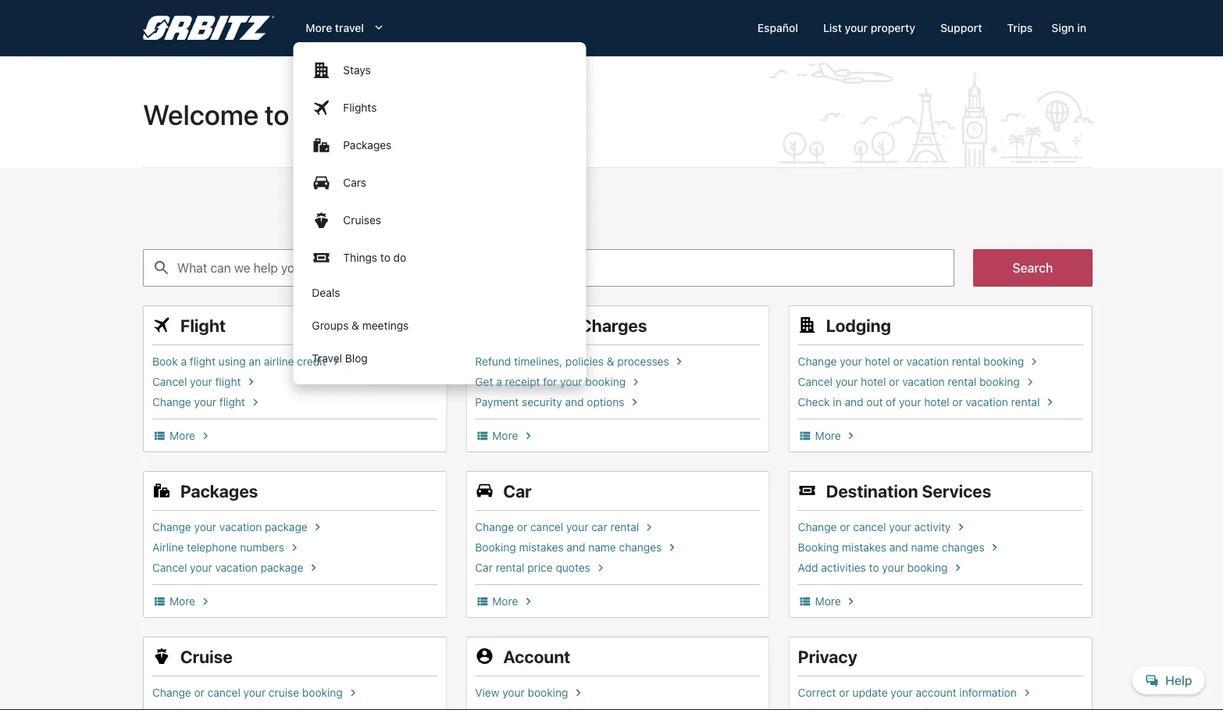 Task type: vqa. For each thing, say whether or not it's contained in the screenshot.


Task type: describe. For each thing, give the bounding box(es) containing it.
stays link
[[293, 52, 586, 89]]

booking mistakes and name changes for car
[[475, 541, 662, 554]]

trips
[[1007, 21, 1033, 34]]

more button for car
[[475, 595, 761, 609]]

name for car
[[588, 541, 616, 554]]

your inside "button"
[[503, 686, 525, 699]]

add
[[798, 561, 818, 574]]

processes
[[618, 355, 669, 368]]

get a receipt for your booking button
[[475, 375, 761, 389]]

change for destination services
[[798, 521, 837, 534]]

refund
[[475, 355, 511, 368]]

sign in
[[1052, 21, 1087, 34]]

more for packages
[[170, 595, 195, 608]]

travel
[[335, 21, 364, 34]]

packages inside explore help articles region
[[180, 480, 258, 501]]

numbers
[[240, 541, 284, 554]]

airline
[[264, 355, 294, 368]]

and up refund timelines, policies & processes at bottom
[[546, 315, 576, 335]]

property
[[871, 21, 916, 34]]

more travel
[[306, 21, 364, 34]]

check in and out of your hotel or vacation rental
[[798, 396, 1040, 409]]

refunds and charges
[[475, 315, 647, 335]]

and left options on the bottom
[[565, 396, 584, 409]]

booking for car
[[475, 541, 516, 554]]

support
[[941, 21, 982, 34]]

do
[[393, 251, 406, 264]]

booking mistakes and name changes for destination services
[[798, 541, 985, 554]]

book
[[152, 355, 178, 368]]

welcome banner image image
[[768, 63, 1093, 166]]

quotes
[[556, 561, 591, 574]]

book a flight using an airline credit button
[[152, 355, 438, 369]]

español button
[[745, 14, 811, 42]]

welcome
[[143, 98, 259, 131]]

deals link
[[293, 277, 586, 309]]

booking inside "button"
[[528, 686, 568, 699]]

refund timelines, policies & processes button
[[475, 355, 761, 369]]

sign
[[1052, 21, 1075, 34]]

get a receipt for your booking
[[475, 375, 626, 388]]

things to do
[[343, 251, 406, 264]]

booking down activity
[[908, 561, 948, 574]]

information
[[960, 686, 1017, 699]]

security
[[522, 396, 562, 409]]

more travel button
[[293, 14, 398, 42]]

and down change or cancel your activity
[[890, 541, 908, 554]]

account
[[503, 646, 571, 666]]

hotel inside check in and out of your hotel or vacation rental button
[[924, 396, 950, 409]]

timelines,
[[514, 355, 563, 368]]

airline telephone numbers
[[152, 541, 284, 554]]

airline telephone numbers button
[[152, 541, 438, 555]]

orbitz logo image
[[143, 16, 275, 41]]

car rental price quotes
[[475, 561, 591, 574]]

lodging
[[826, 315, 891, 335]]

more button for flight
[[152, 429, 438, 443]]

booking for destination services
[[798, 541, 839, 554]]

car
[[592, 521, 608, 534]]

sign in button
[[1046, 14, 1093, 42]]

activities
[[821, 561, 866, 574]]

change your flight
[[152, 396, 245, 409]]

booking up options on the bottom
[[585, 375, 626, 388]]

refunds
[[475, 315, 542, 335]]

flight for book a flight using an airline credit
[[190, 355, 216, 368]]

flights link
[[293, 89, 586, 127]]

flights
[[343, 101, 377, 114]]

credit
[[297, 355, 326, 368]]

booking mistakes and name changes button for car
[[475, 541, 761, 555]]

add activities to your booking button
[[798, 561, 1084, 575]]

in for sign
[[1078, 21, 1087, 34]]

check in and out of your hotel or vacation rental button
[[798, 395, 1084, 409]]

things to do link
[[293, 239, 586, 277]]

a for receipt
[[496, 375, 502, 388]]

change or cancel your activity button
[[798, 520, 1084, 534]]

cruises
[[343, 214, 381, 227]]

cruise
[[269, 686, 299, 699]]

mistakes for destination services
[[842, 541, 887, 554]]

or up cancel your hotel or vacation rental booking
[[893, 355, 904, 368]]

welcome to help center main content
[[0, 56, 1223, 710]]

vacation up 'cancel your hotel or vacation rental booking' button
[[907, 355, 949, 368]]

or inside button
[[889, 375, 900, 388]]

welcome to help center
[[143, 98, 444, 131]]

and left 'out' at the bottom of page
[[845, 396, 864, 409]]

and up quotes
[[567, 541, 586, 554]]

help
[[295, 98, 353, 131]]

  text field inside explore help articles region
[[143, 249, 955, 287]]

of
[[886, 396, 896, 409]]

travel
[[312, 352, 342, 365]]

cancel your vacation package button
[[152, 561, 438, 575]]

to inside button
[[869, 561, 879, 574]]

rental for change or cancel your car rental
[[611, 521, 639, 534]]

view
[[475, 686, 500, 699]]

more inside dropdown button
[[306, 21, 332, 34]]

for
[[543, 375, 557, 388]]

car for car
[[503, 480, 532, 501]]

change or cancel your car rental
[[475, 521, 639, 534]]

or up the activities
[[840, 521, 850, 534]]

charges
[[580, 315, 647, 335]]

payment security and options button
[[475, 395, 761, 409]]

a for flight
[[181, 355, 187, 368]]

list your property link
[[811, 14, 928, 42]]

activity
[[915, 521, 951, 534]]

more button down payment security and options button at bottom
[[475, 429, 761, 443]]

flight
[[180, 315, 226, 335]]

vacation inside 'button'
[[219, 521, 262, 534]]

change your flight button
[[152, 395, 438, 409]]

list
[[823, 21, 842, 34]]

change or cancel your activity
[[798, 521, 951, 534]]

cruise
[[180, 646, 233, 666]]

add activities to your booking
[[798, 561, 948, 574]]

1 horizontal spatial packages
[[343, 139, 392, 152]]

or left update
[[839, 686, 850, 699]]

change for lodging
[[798, 355, 837, 368]]

groups & meetings link
[[293, 309, 586, 342]]



Task type: locate. For each thing, give the bounding box(es) containing it.
flight
[[190, 355, 216, 368], [215, 375, 241, 388], [219, 396, 245, 409]]

change
[[798, 355, 837, 368], [152, 396, 191, 409], [152, 521, 191, 534], [475, 521, 514, 534], [798, 521, 837, 534], [152, 686, 191, 699]]

mistakes
[[519, 541, 564, 554], [842, 541, 887, 554]]

change inside 'button'
[[152, 521, 191, 534]]

your inside 'button'
[[194, 521, 216, 534]]

1 horizontal spatial booking mistakes and name changes button
[[798, 541, 1084, 555]]

a right get
[[496, 375, 502, 388]]

cancel up price
[[530, 521, 563, 534]]

0 vertical spatial in
[[1078, 21, 1087, 34]]

1 horizontal spatial booking
[[798, 541, 839, 554]]

mistakes for car
[[519, 541, 564, 554]]

0 vertical spatial hotel
[[865, 355, 890, 368]]

1 vertical spatial packages
[[180, 480, 258, 501]]

1 name from the left
[[588, 541, 616, 554]]

booking inside button
[[980, 375, 1020, 388]]

change for car
[[475, 521, 514, 534]]

cancel your hotel or vacation rental booking
[[798, 375, 1020, 388]]

changes down change or cancel your activity button
[[942, 541, 985, 554]]

mistakes up add activities to your booking
[[842, 541, 887, 554]]

in right sign
[[1078, 21, 1087, 34]]

change or cancel your cruise booking button
[[152, 686, 438, 700]]

in inside button
[[833, 396, 842, 409]]

rental for cancel your hotel or vacation rental booking
[[948, 375, 977, 388]]

packages up change your vacation package
[[180, 480, 258, 501]]

cruises link
[[293, 202, 586, 239]]

rental inside button
[[948, 375, 977, 388]]

1 vertical spatial package
[[261, 561, 303, 574]]

in right check on the bottom right
[[833, 396, 842, 409]]

booking right cruise
[[302, 686, 343, 699]]

booking up car rental price quotes on the bottom left of the page
[[475, 541, 516, 554]]

changes down change or cancel your car rental button
[[619, 541, 662, 554]]

vacation down 'cancel your hotel or vacation rental booking' button
[[966, 396, 1008, 409]]

cancel your vacation package
[[152, 561, 303, 574]]

correct or update your account information
[[798, 686, 1017, 699]]

& up get a receipt for your booking button
[[607, 355, 615, 368]]

change your hotel or vacation rental booking button
[[798, 355, 1084, 369]]

car
[[503, 480, 532, 501], [475, 561, 493, 574]]

change for cruise
[[152, 686, 191, 699]]

package inside button
[[261, 561, 303, 574]]

change your vacation package
[[152, 521, 308, 534]]

& inside button
[[607, 355, 615, 368]]

payment security and options
[[475, 396, 625, 409]]

booking mistakes and name changes up quotes
[[475, 541, 662, 554]]

0 horizontal spatial car
[[475, 561, 493, 574]]

booking inside button
[[302, 686, 343, 699]]

1 horizontal spatial in
[[1078, 21, 1087, 34]]

cancel for flight
[[152, 375, 187, 388]]

travel blog
[[312, 352, 368, 365]]

cancel your flight
[[152, 375, 241, 388]]

get
[[475, 375, 493, 388]]

changes
[[619, 541, 662, 554], [942, 541, 985, 554]]

package for cancel your vacation package
[[261, 561, 303, 574]]

support link
[[928, 14, 995, 42]]

medium image
[[244, 375, 258, 389], [1023, 375, 1037, 389], [248, 395, 262, 409], [475, 429, 489, 443], [521, 429, 535, 443], [798, 429, 812, 443], [844, 429, 858, 443], [152, 481, 171, 500], [475, 481, 494, 500], [311, 520, 325, 534], [642, 520, 656, 534], [287, 541, 301, 555], [594, 561, 608, 575], [198, 595, 213, 609], [152, 647, 171, 666], [589, 706, 604, 710], [956, 706, 970, 710]]

package inside 'button'
[[265, 521, 308, 534]]

0 horizontal spatial packages
[[180, 480, 258, 501]]

cancel down airline
[[152, 561, 187, 574]]

payment
[[475, 396, 519, 409]]

0 horizontal spatial booking
[[475, 541, 516, 554]]

booking up 'cancel your hotel or vacation rental booking' button
[[984, 355, 1024, 368]]

2 vertical spatial hotel
[[924, 396, 950, 409]]

mistakes up price
[[519, 541, 564, 554]]

car rental price quotes button
[[475, 561, 761, 575]]

in for check
[[833, 396, 842, 409]]

2 vertical spatial flight
[[219, 396, 245, 409]]

1 horizontal spatial &
[[607, 355, 615, 368]]

flight for change your flight
[[219, 396, 245, 409]]

an
[[249, 355, 261, 368]]

2 booking mistakes and name changes from the left
[[798, 541, 985, 554]]

cancel up check on the bottom right
[[798, 375, 833, 388]]

flight for cancel your flight
[[215, 375, 241, 388]]

1 booking from the left
[[475, 541, 516, 554]]

1 horizontal spatial booking mistakes and name changes
[[798, 541, 985, 554]]

package for change your vacation package
[[265, 521, 308, 534]]

1 horizontal spatial a
[[496, 375, 502, 388]]

more down airline
[[170, 595, 195, 608]]

correct or update your account information button
[[798, 686, 1084, 700]]

or up car rental price quotes on the bottom left of the page
[[517, 521, 528, 534]]

0 horizontal spatial cancel
[[208, 686, 241, 699]]

0 horizontal spatial mistakes
[[519, 541, 564, 554]]

1 mistakes from the left
[[519, 541, 564, 554]]

0 vertical spatial car
[[503, 480, 532, 501]]

packages link
[[293, 127, 586, 164]]

1 horizontal spatial cancel
[[530, 521, 563, 534]]

car up change or cancel your car rental
[[503, 480, 532, 501]]

cancel
[[530, 521, 563, 534], [853, 521, 886, 534], [208, 686, 241, 699]]

cancel down the destination
[[853, 521, 886, 534]]

package down airline telephone numbers button
[[261, 561, 303, 574]]

vacation up check in and out of your hotel or vacation rental
[[903, 375, 945, 388]]

change up add
[[798, 521, 837, 534]]

to for welcome
[[265, 98, 289, 131]]

packages
[[343, 139, 392, 152], [180, 480, 258, 501]]

booking
[[984, 355, 1024, 368], [585, 375, 626, 388], [980, 375, 1020, 388], [908, 561, 948, 574], [302, 686, 343, 699], [528, 686, 568, 699]]

cancel inside button
[[530, 521, 563, 534]]

change or cancel your cruise booking
[[152, 686, 343, 699]]

hotel up 'out' at the bottom of page
[[861, 375, 886, 388]]

changes for destination services
[[942, 541, 985, 554]]

more button down car rental price quotes button
[[475, 595, 761, 609]]

0 vertical spatial flight
[[190, 355, 216, 368]]

1 horizontal spatial car
[[503, 480, 532, 501]]

cancel inside button
[[152, 375, 187, 388]]

medium image
[[370, 20, 386, 36], [152, 316, 171, 334], [798, 316, 817, 334], [329, 355, 343, 369], [672, 355, 686, 369], [1028, 355, 1042, 369], [629, 375, 643, 389], [628, 395, 642, 409], [1043, 395, 1057, 409], [152, 429, 166, 443], [198, 429, 213, 443], [798, 481, 817, 500], [954, 520, 968, 534], [665, 541, 679, 555], [988, 541, 1002, 555], [307, 561, 321, 575], [951, 561, 965, 575], [152, 595, 166, 609], [475, 595, 489, 609], [521, 595, 535, 609], [798, 595, 812, 609], [844, 595, 858, 609], [475, 647, 494, 666], [346, 686, 360, 700], [571, 686, 585, 700], [1020, 686, 1034, 700], [342, 706, 356, 710]]

cancel for car
[[530, 521, 563, 534]]

name down "car"
[[588, 541, 616, 554]]

groups
[[312, 319, 349, 332]]

to
[[265, 98, 289, 131], [380, 251, 391, 264], [869, 561, 879, 574]]

hotel up cancel your hotel or vacation rental booking
[[865, 355, 890, 368]]

packages down flights at the top of the page
[[343, 139, 392, 152]]

booking down change your hotel or vacation rental booking button
[[980, 375, 1020, 388]]

cancel for destination services
[[853, 521, 886, 534]]

change or cancel your car rental button
[[475, 520, 761, 534]]

cancel down book
[[152, 375, 187, 388]]

car for car rental price quotes
[[475, 561, 493, 574]]

rental for change your hotel or vacation rental booking
[[952, 355, 981, 368]]

2 changes from the left
[[942, 541, 985, 554]]

more down change your flight
[[170, 429, 195, 442]]

0 horizontal spatial changes
[[619, 541, 662, 554]]

car left price
[[475, 561, 493, 574]]

more
[[306, 21, 332, 34], [170, 429, 195, 442], [492, 429, 518, 442], [815, 429, 841, 442], [170, 595, 195, 608], [492, 595, 518, 608], [815, 595, 841, 608]]

more button down 'change your flight' button
[[152, 429, 438, 443]]

  text field
[[143, 249, 955, 287]]

groups & meetings
[[312, 319, 409, 332]]

destination
[[826, 480, 918, 501]]

0 horizontal spatial a
[[181, 355, 187, 368]]

medium image inside more travel dropdown button
[[370, 20, 386, 36]]

in inside dropdown button
[[1078, 21, 1087, 34]]

airline
[[152, 541, 184, 554]]

booking
[[475, 541, 516, 554], [798, 541, 839, 554]]

&
[[352, 319, 359, 332], [607, 355, 615, 368]]

name for destination services
[[911, 541, 939, 554]]

1 vertical spatial &
[[607, 355, 615, 368]]

destination services
[[826, 480, 992, 501]]

booking down account
[[528, 686, 568, 699]]

deals
[[312, 286, 340, 299]]

to right the activities
[[869, 561, 879, 574]]

view your booking button
[[475, 686, 761, 700]]

options
[[587, 396, 625, 409]]

2 mistakes from the left
[[842, 541, 887, 554]]

hotel inside 'cancel your hotel or vacation rental booking' button
[[861, 375, 886, 388]]

blog
[[345, 352, 368, 365]]

cars
[[343, 176, 366, 189]]

vacation up "numbers"
[[219, 521, 262, 534]]

1 vertical spatial to
[[380, 251, 391, 264]]

more button for lodging
[[798, 429, 1084, 443]]

more for flight
[[170, 429, 195, 442]]

account
[[916, 686, 957, 699]]

or down 'cancel your hotel or vacation rental booking' button
[[953, 396, 963, 409]]

change up car rental price quotes on the bottom left of the page
[[475, 521, 514, 534]]

policies
[[565, 355, 604, 368]]

booking mistakes and name changes down change or cancel your activity
[[798, 541, 985, 554]]

change for packages
[[152, 521, 191, 534]]

0 horizontal spatial name
[[588, 541, 616, 554]]

more button for packages
[[152, 595, 438, 609]]

2 horizontal spatial to
[[869, 561, 879, 574]]

list your property
[[823, 21, 916, 34]]

1 vertical spatial flight
[[215, 375, 241, 388]]

your
[[845, 21, 868, 34], [840, 355, 862, 368], [190, 375, 212, 388], [560, 375, 582, 388], [836, 375, 858, 388], [194, 396, 216, 409], [899, 396, 922, 409], [194, 521, 216, 534], [566, 521, 589, 534], [889, 521, 912, 534], [190, 561, 212, 574], [882, 561, 905, 574], [243, 686, 266, 699], [503, 686, 525, 699], [891, 686, 913, 699]]

change down cruise
[[152, 686, 191, 699]]

1 vertical spatial a
[[496, 375, 502, 388]]

to for things
[[380, 251, 391, 264]]

stays
[[343, 64, 371, 77]]

more down check on the bottom right
[[815, 429, 841, 442]]

0 horizontal spatial &
[[352, 319, 359, 332]]

meetings
[[362, 319, 409, 332]]

to left help
[[265, 98, 289, 131]]

to left the do
[[380, 251, 391, 264]]

1 horizontal spatial to
[[380, 251, 391, 264]]

hotel for change
[[865, 355, 890, 368]]

more button down cancel your vacation package button
[[152, 595, 438, 609]]

more for destination services
[[815, 595, 841, 608]]

cancel your hotel or vacation rental booking button
[[798, 375, 1084, 389]]

español
[[758, 21, 798, 34]]

center
[[359, 98, 444, 131]]

telephone
[[187, 541, 237, 554]]

booking mistakes and name changes button up car rental price quotes button
[[475, 541, 761, 555]]

to inside "link"
[[380, 251, 391, 264]]

hotel for cancel
[[861, 375, 886, 388]]

1 changes from the left
[[619, 541, 662, 554]]

view your booking
[[475, 686, 568, 699]]

0 vertical spatial packages
[[343, 139, 392, 152]]

or up of
[[889, 375, 900, 388]]

update
[[853, 686, 888, 699]]

correct
[[798, 686, 836, 699]]

0 horizontal spatial booking mistakes and name changes button
[[475, 541, 761, 555]]

out
[[867, 396, 883, 409]]

booking up add
[[798, 541, 839, 554]]

rental
[[952, 355, 981, 368], [948, 375, 977, 388], [1011, 396, 1040, 409], [611, 521, 639, 534], [496, 561, 525, 574]]

travel blog link
[[293, 342, 586, 375]]

cancel down cruise
[[208, 686, 241, 699]]

2 vertical spatial to
[[869, 561, 879, 574]]

booking mistakes and name changes button for destination services
[[798, 541, 1084, 555]]

explore help articles region
[[143, 205, 1093, 710]]

change up airline
[[152, 521, 191, 534]]

0 horizontal spatial in
[[833, 396, 842, 409]]

hotel down 'cancel your hotel or vacation rental booking' button
[[924, 396, 950, 409]]

cancel for lodging
[[798, 375, 833, 388]]

services
[[922, 480, 992, 501]]

0 horizontal spatial to
[[265, 98, 289, 131]]

price
[[528, 561, 553, 574]]

package up airline telephone numbers button
[[265, 521, 308, 534]]

0 vertical spatial &
[[352, 319, 359, 332]]

more button for destination services
[[798, 595, 1084, 609]]

car inside button
[[475, 561, 493, 574]]

changes for car
[[619, 541, 662, 554]]

trips link
[[995, 14, 1046, 42]]

2 booking mistakes and name changes button from the left
[[798, 541, 1084, 555]]

cars link
[[293, 164, 586, 202]]

cancel for cruise
[[208, 686, 241, 699]]

more for car
[[492, 595, 518, 608]]

more left travel
[[306, 21, 332, 34]]

booking mistakes and name changes button down change or cancel your activity button
[[798, 541, 1084, 555]]

& right groups
[[352, 319, 359, 332]]

more down the activities
[[815, 595, 841, 608]]

vacation
[[907, 355, 949, 368], [903, 375, 945, 388], [966, 396, 1008, 409], [219, 521, 262, 534], [215, 561, 258, 574]]

change up check on the bottom right
[[798, 355, 837, 368]]

2 booking from the left
[[798, 541, 839, 554]]

1 vertical spatial hotel
[[861, 375, 886, 388]]

change down cancel your flight
[[152, 396, 191, 409]]

0 horizontal spatial booking mistakes and name changes
[[475, 541, 662, 554]]

hotel inside change your hotel or vacation rental booking button
[[865, 355, 890, 368]]

more for lodging
[[815, 429, 841, 442]]

0 vertical spatial a
[[181, 355, 187, 368]]

2 name from the left
[[911, 541, 939, 554]]

more button down add activities to your booking button
[[798, 595, 1084, 609]]

more down payment
[[492, 429, 518, 442]]

search
[[1013, 261, 1053, 275]]

0 vertical spatial to
[[265, 98, 289, 131]]

more button down check in and out of your hotel or vacation rental button
[[798, 429, 1084, 443]]

name down activity
[[911, 541, 939, 554]]

0 vertical spatial package
[[265, 521, 308, 534]]

a
[[181, 355, 187, 368], [496, 375, 502, 388]]

or down cruise
[[194, 686, 205, 699]]

receipt
[[505, 375, 540, 388]]

cancel your flight button
[[152, 375, 438, 389]]

1 horizontal spatial mistakes
[[842, 541, 887, 554]]

1 vertical spatial car
[[475, 561, 493, 574]]

1 horizontal spatial name
[[911, 541, 939, 554]]

1 vertical spatial in
[[833, 396, 842, 409]]

using
[[219, 355, 246, 368]]

a right book
[[181, 355, 187, 368]]

and
[[546, 315, 576, 335], [565, 396, 584, 409], [845, 396, 864, 409], [567, 541, 586, 554], [890, 541, 908, 554]]

1 booking mistakes and name changes from the left
[[475, 541, 662, 554]]

1 horizontal spatial changes
[[942, 541, 985, 554]]

1 booking mistakes and name changes button from the left
[[475, 541, 761, 555]]

more down car rental price quotes on the bottom left of the page
[[492, 595, 518, 608]]

2 horizontal spatial cancel
[[853, 521, 886, 534]]

vacation down the airline telephone numbers
[[215, 561, 258, 574]]



